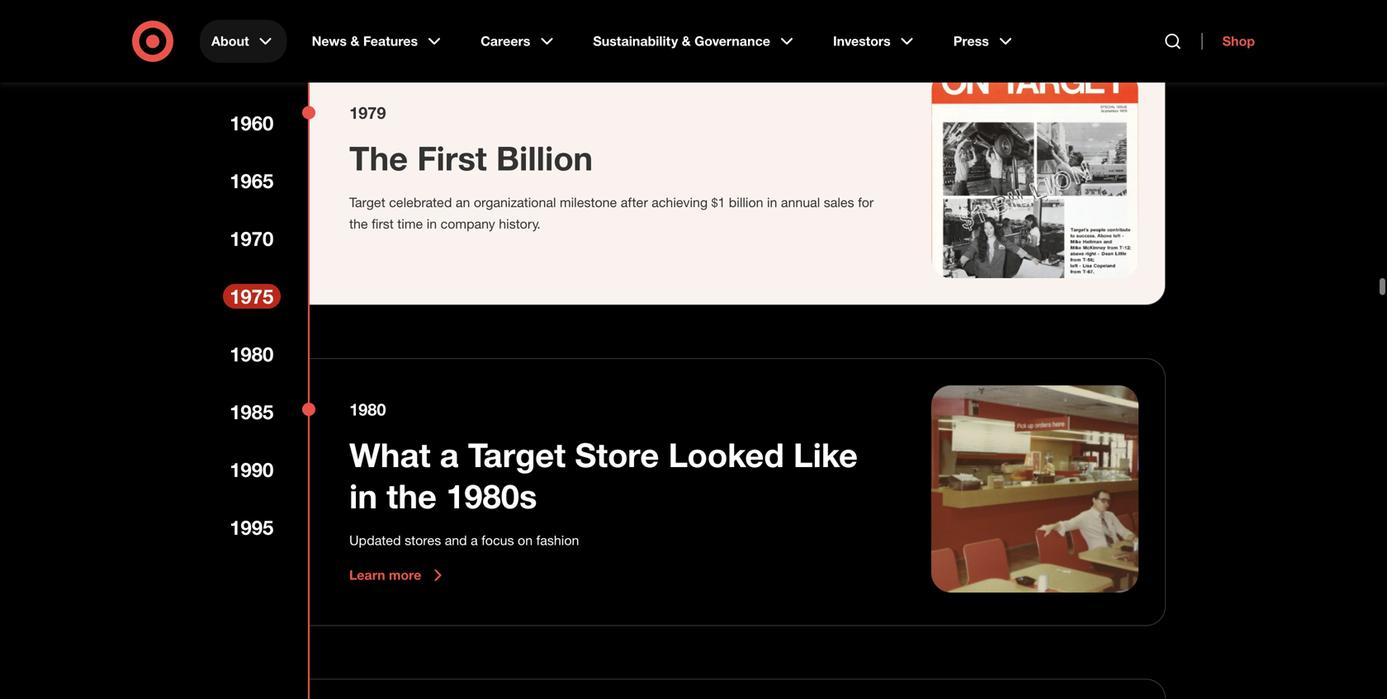 Task type: describe. For each thing, give the bounding box(es) containing it.
looked
[[668, 435, 784, 475]]

1965
[[230, 169, 274, 193]]

billion
[[729, 194, 763, 211]]

1990
[[230, 458, 274, 482]]

updated stores and a focus on fashion
[[349, 533, 579, 549]]

celebrated
[[389, 194, 452, 211]]

time
[[397, 216, 423, 232]]

stores
[[405, 533, 441, 549]]

organizational
[[474, 194, 556, 211]]

investors link
[[822, 20, 929, 63]]

fashion
[[536, 533, 579, 549]]

after
[[621, 194, 648, 211]]

investors
[[833, 33, 891, 49]]

1 horizontal spatial 1980
[[349, 400, 386, 420]]

company
[[441, 216, 495, 232]]

milestone
[[560, 194, 617, 211]]

1970 link
[[223, 226, 281, 251]]

1960 link
[[223, 111, 281, 135]]

store
[[575, 435, 659, 475]]

sustainability & governance link
[[582, 20, 808, 63]]

on
[[518, 533, 533, 549]]

about link
[[200, 20, 287, 63]]

shop
[[1223, 33, 1255, 49]]

a group of people sitting at a table in a restaurant image
[[931, 386, 1139, 593]]

& for governance
[[682, 33, 691, 49]]

1995
[[230, 516, 274, 540]]

annual
[[781, 194, 820, 211]]

history.
[[499, 216, 541, 232]]

learn more button
[[349, 566, 448, 586]]

1970
[[230, 227, 274, 251]]

target celebrated an organizational milestone after achieving $1 billion in annual sales for the first time in company history.
[[349, 194, 874, 232]]

1965 link
[[223, 168, 281, 193]]

1 vertical spatial in
[[427, 216, 437, 232]]

in inside what a target store looked like in the 1980s
[[349, 476, 377, 517]]

1990 link
[[223, 457, 281, 482]]

1985 link
[[223, 400, 281, 424]]

features
[[363, 33, 418, 49]]

first
[[417, 138, 487, 178]]

1980s
[[446, 476, 537, 517]]

billion
[[496, 138, 593, 178]]

like
[[794, 435, 858, 475]]

press link
[[942, 20, 1027, 63]]

focus
[[482, 533, 514, 549]]

updated
[[349, 533, 401, 549]]



Task type: locate. For each thing, give the bounding box(es) containing it.
in up updated
[[349, 476, 377, 517]]

a newspaper with a photo of a person sitting at a desk image
[[931, 71, 1139, 278]]

careers link
[[469, 20, 568, 63]]

shop link
[[1202, 33, 1255, 50]]

the
[[349, 216, 368, 232], [387, 476, 437, 517]]

the inside target celebrated an organizational milestone after achieving $1 billion in annual sales for the first time in company history.
[[349, 216, 368, 232]]

what
[[349, 435, 431, 475]]

0 horizontal spatial in
[[349, 476, 377, 517]]

1 vertical spatial 1980
[[349, 400, 386, 420]]

2 horizontal spatial in
[[767, 194, 777, 211]]

the up stores
[[387, 476, 437, 517]]

2 vertical spatial in
[[349, 476, 377, 517]]

1 & from the left
[[350, 33, 360, 49]]

1 vertical spatial target
[[468, 435, 566, 475]]

1980 inside 1980 "link"
[[230, 342, 274, 366]]

0 vertical spatial a
[[440, 435, 459, 475]]

1980 up what
[[349, 400, 386, 420]]

and
[[445, 533, 467, 549]]

target up "first"
[[349, 194, 385, 211]]

the inside what a target store looked like in the 1980s
[[387, 476, 437, 517]]

more
[[389, 568, 421, 584]]

in
[[767, 194, 777, 211], [427, 216, 437, 232], [349, 476, 377, 517]]

1980 up 1985
[[230, 342, 274, 366]]

1 horizontal spatial in
[[427, 216, 437, 232]]

a
[[440, 435, 459, 475], [471, 533, 478, 549]]

governance
[[695, 33, 770, 49]]

sales
[[824, 194, 854, 211]]

a right and
[[471, 533, 478, 549]]

target
[[349, 194, 385, 211], [468, 435, 566, 475]]

an
[[456, 194, 470, 211]]

& inside sustainability & governance link
[[682, 33, 691, 49]]

target inside target celebrated an organizational milestone after achieving $1 billion in annual sales for the first time in company history.
[[349, 194, 385, 211]]

1980 link
[[223, 342, 281, 367]]

0 vertical spatial target
[[349, 194, 385, 211]]

1985
[[230, 400, 274, 424]]

target inside what a target store looked like in the 1980s
[[468, 435, 566, 475]]

learn
[[349, 568, 385, 584]]

& left governance
[[682, 33, 691, 49]]

& inside news & features link
[[350, 33, 360, 49]]

what a target store looked like in the 1980s
[[349, 435, 858, 517]]

for
[[858, 194, 874, 211]]

0 horizontal spatial &
[[350, 33, 360, 49]]

in right the time
[[427, 216, 437, 232]]

press
[[954, 33, 989, 49]]

first
[[372, 216, 394, 232]]

0 horizontal spatial the
[[349, 216, 368, 232]]

& for features
[[350, 33, 360, 49]]

0 horizontal spatial 1980
[[230, 342, 274, 366]]

1995 link
[[223, 515, 281, 540]]

0 horizontal spatial target
[[349, 194, 385, 211]]

learn more
[[349, 568, 421, 584]]

news & features link
[[300, 20, 456, 63]]

careers
[[481, 33, 530, 49]]

0 vertical spatial in
[[767, 194, 777, 211]]

1960
[[230, 111, 274, 135]]

&
[[350, 33, 360, 49], [682, 33, 691, 49]]

1979
[[349, 103, 386, 123]]

1 vertical spatial the
[[387, 476, 437, 517]]

the left "first"
[[349, 216, 368, 232]]

1975
[[230, 284, 274, 308]]

in right billion
[[767, 194, 777, 211]]

the
[[349, 138, 408, 178]]

1 horizontal spatial the
[[387, 476, 437, 517]]

the first billion
[[349, 138, 593, 178]]

about
[[211, 33, 249, 49]]

1 horizontal spatial a
[[471, 533, 478, 549]]

1 vertical spatial a
[[471, 533, 478, 549]]

1975 link
[[223, 284, 281, 309]]

what a target store looked like in the 1980s button
[[349, 435, 892, 517]]

$1
[[711, 194, 725, 211]]

sustainability & governance
[[593, 33, 770, 49]]

2 & from the left
[[682, 33, 691, 49]]

0 vertical spatial 1980
[[230, 342, 274, 366]]

& right news
[[350, 33, 360, 49]]

target up '1980s'
[[468, 435, 566, 475]]

sustainability
[[593, 33, 678, 49]]

a up '1980s'
[[440, 435, 459, 475]]

0 vertical spatial the
[[349, 216, 368, 232]]

1980
[[230, 342, 274, 366], [349, 400, 386, 420]]

0 horizontal spatial a
[[440, 435, 459, 475]]

news
[[312, 33, 347, 49]]

news & features
[[312, 33, 418, 49]]

1 horizontal spatial &
[[682, 33, 691, 49]]

achieving
[[652, 194, 708, 211]]

1 horizontal spatial target
[[468, 435, 566, 475]]

a inside what a target store looked like in the 1980s
[[440, 435, 459, 475]]



Task type: vqa. For each thing, say whether or not it's contained in the screenshot.
Governance
yes



